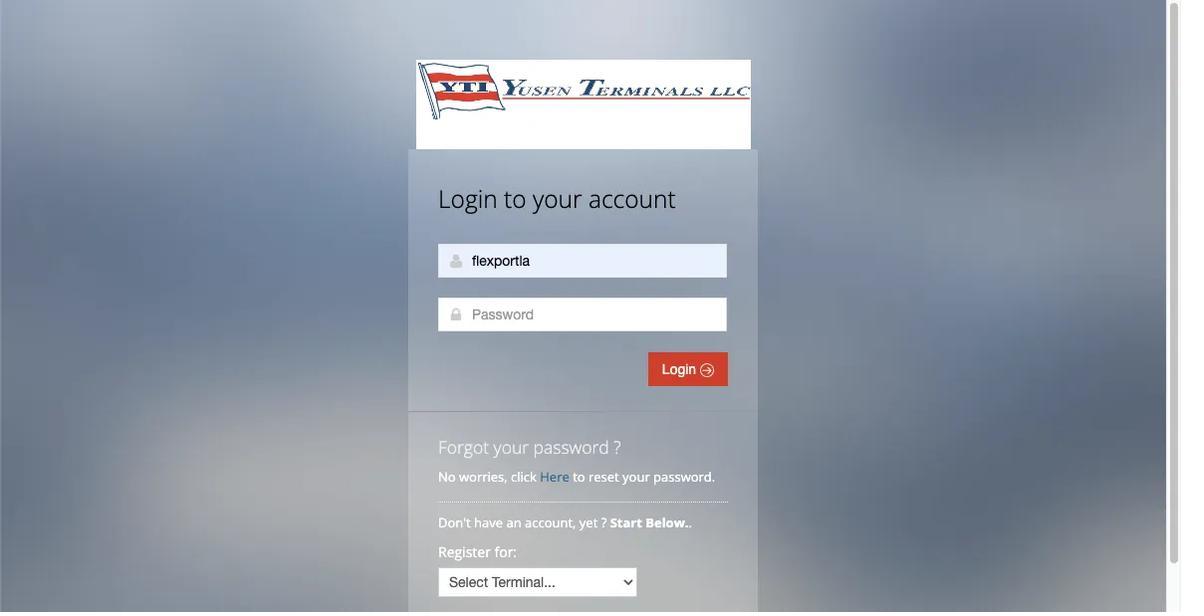 Task type: vqa. For each thing, say whether or not it's contained in the screenshot.
Versiant
no



Task type: describe. For each thing, give the bounding box(es) containing it.
user image
[[448, 253, 464, 269]]

0 horizontal spatial to
[[504, 182, 527, 215]]

login to your account
[[438, 182, 676, 215]]

register
[[438, 543, 491, 562]]

an
[[507, 514, 522, 532]]

have
[[474, 514, 503, 532]]

1 vertical spatial ?
[[601, 514, 607, 532]]

? inside forgot your password ? no worries, click here to reset your password.
[[614, 435, 621, 459]]

Username text field
[[438, 244, 727, 278]]

password.
[[654, 468, 715, 486]]

don't
[[438, 514, 471, 532]]

here link
[[540, 468, 570, 486]]

Password password field
[[438, 298, 727, 332]]

1 horizontal spatial your
[[533, 182, 582, 215]]

forgot your password ? no worries, click here to reset your password.
[[438, 435, 715, 486]]

to inside forgot your password ? no worries, click here to reset your password.
[[573, 468, 585, 486]]

login for login
[[662, 362, 700, 378]]

register for:
[[438, 543, 517, 562]]

click
[[511, 468, 537, 486]]

.
[[689, 514, 692, 532]]

forgot
[[438, 435, 489, 459]]

here
[[540, 468, 570, 486]]



Task type: locate. For each thing, give the bounding box(es) containing it.
worries,
[[459, 468, 508, 486]]

? right the yet at the bottom of the page
[[601, 514, 607, 532]]

0 horizontal spatial your
[[494, 435, 529, 459]]

0 vertical spatial your
[[533, 182, 582, 215]]

login
[[438, 182, 498, 215], [662, 362, 700, 378]]

0 horizontal spatial login
[[438, 182, 498, 215]]

2 horizontal spatial your
[[623, 468, 650, 486]]

1 horizontal spatial login
[[662, 362, 700, 378]]

reset
[[589, 468, 619, 486]]

0 vertical spatial to
[[504, 182, 527, 215]]

? up reset
[[614, 435, 621, 459]]

for:
[[495, 543, 517, 562]]

to
[[504, 182, 527, 215], [573, 468, 585, 486]]

login button
[[648, 353, 728, 387]]

password
[[534, 435, 609, 459]]

2 vertical spatial your
[[623, 468, 650, 486]]

1 vertical spatial your
[[494, 435, 529, 459]]

login for login to your account
[[438, 182, 498, 215]]

account,
[[525, 514, 576, 532]]

0 vertical spatial ?
[[614, 435, 621, 459]]

login inside button
[[662, 362, 700, 378]]

account
[[589, 182, 676, 215]]

no
[[438, 468, 456, 486]]

your
[[533, 182, 582, 215], [494, 435, 529, 459], [623, 468, 650, 486]]

your up click
[[494, 435, 529, 459]]

1 horizontal spatial to
[[573, 468, 585, 486]]

don't have an account, yet ? start below. .
[[438, 514, 696, 532]]

0 horizontal spatial ?
[[601, 514, 607, 532]]

to right the here link
[[573, 468, 585, 486]]

0 vertical spatial login
[[438, 182, 498, 215]]

1 horizontal spatial ?
[[614, 435, 621, 459]]

your right reset
[[623, 468, 650, 486]]

?
[[614, 435, 621, 459], [601, 514, 607, 532]]

1 vertical spatial to
[[573, 468, 585, 486]]

swapright image
[[700, 364, 714, 378]]

1 vertical spatial login
[[662, 362, 700, 378]]

below.
[[646, 514, 689, 532]]

start
[[610, 514, 642, 532]]

yet
[[580, 514, 598, 532]]

your up the username text field
[[533, 182, 582, 215]]

to up the username text field
[[504, 182, 527, 215]]

lock image
[[448, 307, 464, 323]]



